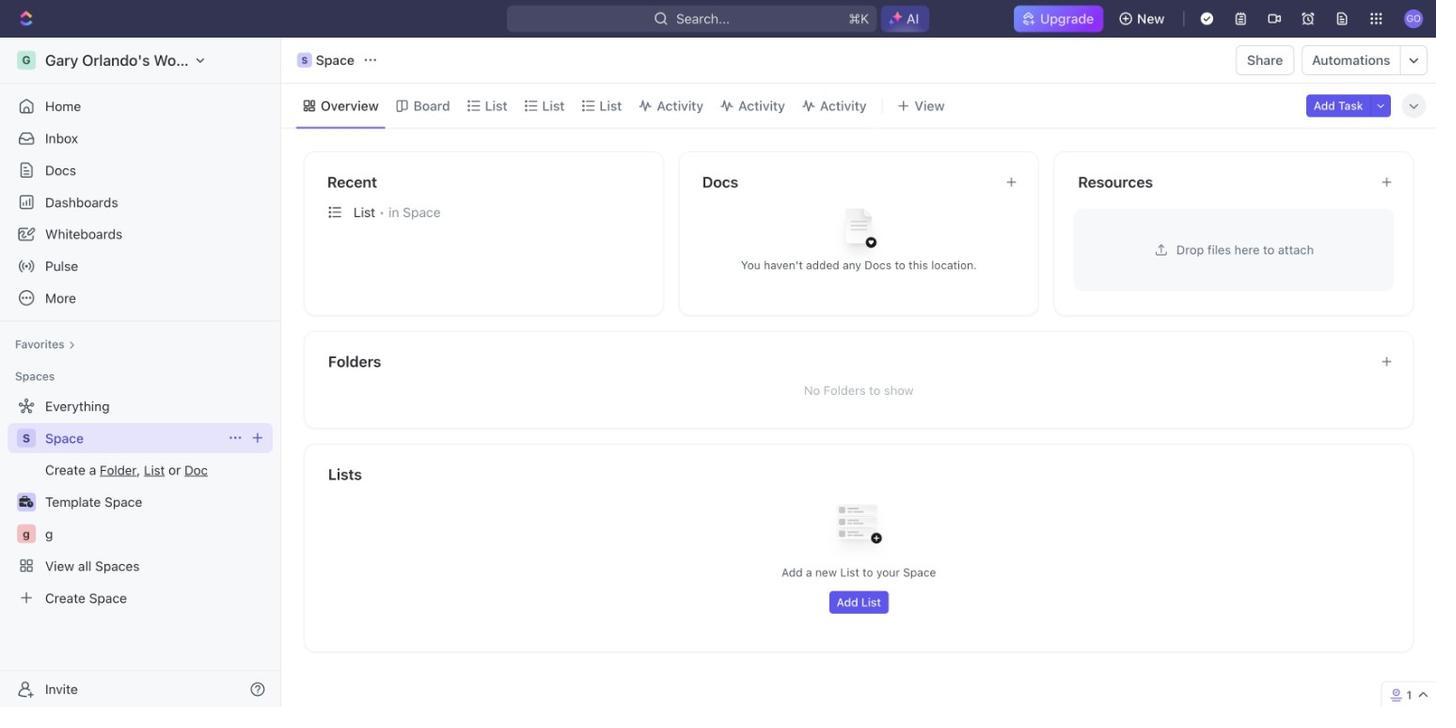 Task type: locate. For each thing, give the bounding box(es) containing it.
business time image
[[19, 496, 33, 508]]

no most used docs image
[[821, 194, 896, 269]]

sidebar navigation
[[0, 38, 285, 707]]

1 horizontal spatial space, , element
[[297, 53, 312, 68]]

0 horizontal spatial space, , element
[[17, 429, 36, 447]]

space, , element
[[297, 53, 312, 68], [17, 429, 36, 447]]

g, , element
[[17, 525, 36, 543]]

1 vertical spatial space, , element
[[17, 429, 36, 447]]

tree inside sidebar navigation
[[8, 391, 273, 613]]

tree
[[8, 391, 273, 613]]



Task type: vqa. For each thing, say whether or not it's contained in the screenshot.
Enter time e.g. 3 hours 20 mins text field
no



Task type: describe. For each thing, give the bounding box(es) containing it.
0 vertical spatial space, , element
[[297, 53, 312, 68]]

no lists icon. image
[[821, 490, 896, 565]]

gary orlando's workspace, , element
[[17, 51, 36, 70]]



